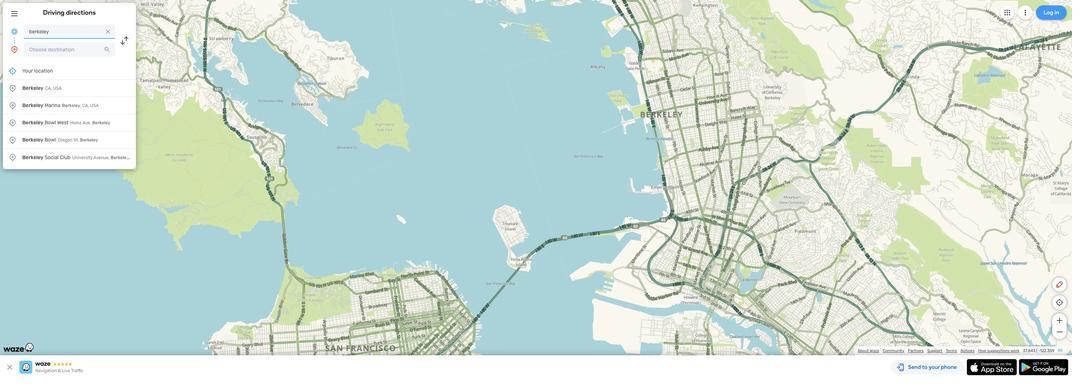 Task type: vqa. For each thing, say whether or not it's contained in the screenshot.
Community Link
yes



Task type: describe. For each thing, give the bounding box(es) containing it.
notices link
[[961, 349, 975, 354]]

pencil image
[[1056, 281, 1064, 289]]

recenter image
[[8, 67, 17, 75]]

|
[[1037, 349, 1038, 354]]

0 horizontal spatial x image
[[5, 363, 14, 372]]

partners link
[[908, 349, 924, 354]]

terms
[[946, 349, 957, 354]]

support link
[[928, 349, 943, 354]]

directions
[[66, 9, 96, 17]]

navigation & live traffic
[[35, 369, 83, 374]]

zoom in image
[[1055, 317, 1064, 325]]

37.843
[[1023, 349, 1036, 354]]

about waze link
[[858, 349, 880, 354]]

5 option from the top
[[3, 149, 136, 166]]

122.359
[[1041, 349, 1055, 354]]

how
[[979, 349, 987, 354]]

3 option from the top
[[3, 114, 136, 132]]

Choose destination text field
[[24, 42, 115, 57]]

current location image
[[10, 27, 19, 36]]

about
[[858, 349, 869, 354]]

waze
[[870, 349, 880, 354]]

4 option from the top
[[3, 132, 136, 149]]

support
[[928, 349, 943, 354]]

link image
[[1058, 348, 1064, 354]]



Task type: locate. For each thing, give the bounding box(es) containing it.
notices
[[961, 349, 975, 354]]

community link
[[883, 349, 905, 354]]

driving
[[43, 9, 65, 17]]

driving directions
[[43, 9, 96, 17]]

0 vertical spatial x image
[[104, 28, 112, 35]]

Choose starting point text field
[[24, 24, 115, 39]]

about waze community partners support terms notices how suggestions work 37.843 | -122.359
[[858, 349, 1055, 354]]

x image
[[104, 28, 112, 35], [5, 363, 14, 372]]

1 vertical spatial location image
[[8, 153, 17, 162]]

-
[[1039, 349, 1041, 354]]

terms link
[[946, 349, 957, 354]]

&
[[58, 369, 61, 374]]

partners
[[908, 349, 924, 354]]

1 option from the top
[[3, 80, 136, 97]]

1 vertical spatial x image
[[5, 363, 14, 372]]

work
[[1011, 349, 1020, 354]]

1 location image from the top
[[8, 84, 17, 93]]

location image
[[8, 84, 17, 93], [8, 153, 17, 162]]

option
[[3, 80, 136, 97], [3, 97, 136, 114], [3, 114, 136, 132], [3, 132, 136, 149], [3, 149, 136, 166]]

community
[[883, 349, 905, 354]]

traffic
[[71, 369, 83, 374]]

2 location image from the top
[[8, 153, 17, 162]]

location image
[[10, 45, 19, 54], [8, 101, 17, 110], [8, 119, 17, 127], [8, 136, 17, 144]]

suggestions
[[988, 349, 1010, 354]]

live
[[62, 369, 70, 374]]

1 horizontal spatial x image
[[104, 28, 112, 35]]

navigation
[[35, 369, 57, 374]]

list box
[[3, 63, 136, 169]]

how suggestions work link
[[979, 349, 1020, 354]]

zoom out image
[[1055, 328, 1064, 337]]

0 vertical spatial location image
[[8, 84, 17, 93]]

2 option from the top
[[3, 97, 136, 114]]



